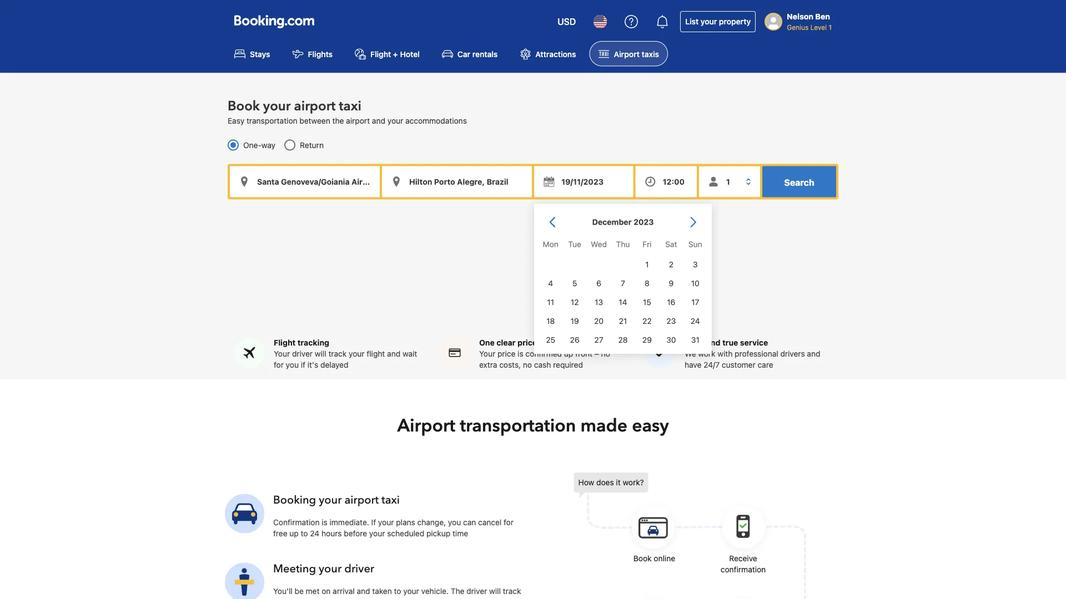 Task type: locate. For each thing, give the bounding box(es) containing it.
if
[[371, 519, 376, 528]]

airport up "if"
[[345, 493, 379, 509]]

and left wait
[[387, 350, 401, 359]]

you up time
[[448, 519, 461, 528]]

17 button
[[684, 293, 708, 312]]

will right the
[[489, 587, 501, 597]]

1 horizontal spatial book
[[634, 555, 652, 564]]

nelson
[[787, 12, 814, 21]]

1 horizontal spatial is
[[518, 350, 524, 359]]

your
[[701, 17, 717, 26], [263, 97, 291, 115], [388, 116, 403, 125], [349, 350, 365, 359], [319, 493, 342, 509], [378, 519, 394, 528], [369, 530, 385, 539], [319, 562, 342, 577], [403, 587, 419, 597], [273, 599, 289, 600]]

booking airport taxi image
[[574, 473, 807, 600], [225, 495, 264, 534], [225, 564, 264, 600]]

24 down 17 'button'
[[691, 317, 700, 326]]

between
[[300, 116, 330, 125]]

your
[[274, 350, 290, 359], [479, 350, 496, 359]]

0 horizontal spatial your
[[274, 350, 290, 359]]

1 right level at right top
[[829, 23, 832, 31]]

0 horizontal spatial transportation
[[247, 116, 297, 125]]

0 vertical spatial you
[[286, 361, 299, 370]]

your up 'immediate.' at the bottom left of page
[[319, 493, 342, 509]]

and inside you'll be met on arrival and taken to your vehicle. the driver will track your flight, so they'll be waiting if it's delayed
[[357, 587, 370, 597]]

1 vertical spatial is
[[322, 519, 328, 528]]

is up hours
[[322, 519, 328, 528]]

0 vertical spatial it's
[[308, 361, 318, 370]]

0 vertical spatial airport
[[614, 49, 640, 58]]

airport up between
[[294, 97, 336, 115]]

1 vertical spatial book
[[634, 555, 652, 564]]

24 button
[[684, 312, 708, 331]]

1 vertical spatial price
[[498, 350, 516, 359]]

1 your from the left
[[274, 350, 290, 359]]

scheduled
[[387, 530, 424, 539]]

1 horizontal spatial driver
[[344, 562, 374, 577]]

2 your from the left
[[479, 350, 496, 359]]

1 vertical spatial to
[[394, 587, 401, 597]]

2 vertical spatial driver
[[467, 587, 487, 597]]

18 button
[[539, 312, 563, 331]]

driver right the
[[467, 587, 487, 597]]

one-
[[243, 140, 262, 150]]

0 horizontal spatial no
[[523, 361, 532, 370]]

be up the 'flight,'
[[295, 587, 304, 597]]

track down tracking
[[329, 350, 347, 359]]

airport transportation made easy
[[397, 414, 669, 439]]

your up way
[[263, 97, 291, 115]]

book online
[[634, 555, 676, 564]]

28 button
[[611, 331, 635, 350]]

0 horizontal spatial be
[[295, 587, 304, 597]]

to inside the confirmation is immediate. if your plans change, you can cancel for free up to 24 hours before your scheduled pickup time
[[301, 530, 308, 539]]

19/11/2023 button
[[534, 166, 634, 197]]

1 horizontal spatial you
[[448, 519, 461, 528]]

0 horizontal spatial taxi
[[339, 97, 362, 115]]

airport for booking
[[345, 493, 379, 509]]

16
[[667, 298, 676, 307]]

price down "clear"
[[498, 350, 516, 359]]

0 vertical spatial 1
[[829, 23, 832, 31]]

1 vertical spatial delayed
[[407, 599, 435, 600]]

17
[[692, 298, 700, 307]]

14 button
[[611, 293, 635, 312]]

–
[[595, 350, 599, 359]]

up up required
[[564, 350, 573, 359]]

0 horizontal spatial airport
[[397, 414, 456, 439]]

1 vertical spatial for
[[504, 519, 514, 528]]

1 horizontal spatial for
[[504, 519, 514, 528]]

for inside the confirmation is immediate. if your plans change, you can cancel for free up to 24 hours before your scheduled pickup time
[[504, 519, 514, 528]]

0 vertical spatial for
[[274, 361, 284, 370]]

Enter destination text field
[[382, 166, 532, 197]]

airport for book
[[294, 97, 336, 115]]

0 vertical spatial taxi
[[339, 97, 362, 115]]

transportation inside book your airport taxi easy transportation between the airport and your accommodations
[[247, 116, 297, 125]]

on
[[322, 587, 331, 597]]

1 vertical spatial if
[[387, 599, 392, 600]]

0 horizontal spatial is
[[322, 519, 328, 528]]

driver down tracking
[[292, 350, 313, 359]]

0 horizontal spatial for
[[274, 361, 284, 370]]

0 vertical spatial airport
[[294, 97, 336, 115]]

2 horizontal spatial driver
[[467, 587, 487, 597]]

for inside flight tracking your driver will track your flight and wait for you if it's delayed
[[274, 361, 284, 370]]

0 vertical spatial book
[[228, 97, 260, 115]]

for for confirmation is immediate. if your plans change, you can cancel for free up to 24 hours before your scheduled pickup time
[[504, 519, 514, 528]]

delayed down tracking
[[321, 361, 349, 370]]

driver up 'arrival'
[[344, 562, 374, 577]]

0 vertical spatial track
[[329, 350, 347, 359]]

flight inside flight tracking your driver will track your flight and wait for you if it's delayed
[[274, 339, 296, 348]]

time
[[453, 530, 468, 539]]

1 horizontal spatial to
[[394, 587, 401, 597]]

airport
[[294, 97, 336, 115], [346, 116, 370, 125], [345, 493, 379, 509]]

flight left tracking
[[274, 339, 296, 348]]

1 vertical spatial it's
[[394, 599, 405, 600]]

0 vertical spatial 24
[[691, 317, 700, 326]]

0 vertical spatial to
[[301, 530, 308, 539]]

driver
[[292, 350, 313, 359], [344, 562, 374, 577], [467, 587, 487, 597]]

track right the
[[503, 587, 521, 597]]

0 vertical spatial if
[[301, 361, 306, 370]]

31 button
[[684, 331, 708, 350]]

you inside the confirmation is immediate. if your plans change, you can cancel for free up to 24 hours before your scheduled pickup time
[[448, 519, 461, 528]]

1 horizontal spatial track
[[503, 587, 521, 597]]

and up "waiting" at the bottom left
[[357, 587, 370, 597]]

genius
[[787, 23, 809, 31]]

1 horizontal spatial up
[[564, 350, 573, 359]]

is
[[518, 350, 524, 359], [322, 519, 328, 528]]

your right list
[[701, 17, 717, 26]]

15 button
[[635, 293, 659, 312]]

airport for airport taxis
[[614, 49, 640, 58]]

1 up 8
[[646, 260, 649, 269]]

1 inside nelson ben genius level 1
[[829, 23, 832, 31]]

will down tracking
[[315, 350, 326, 359]]

book your airport taxi easy transportation between the airport and your accommodations
[[228, 97, 467, 125]]

1 inside 1 button
[[646, 260, 649, 269]]

if down taken on the bottom of the page
[[387, 599, 392, 600]]

1 horizontal spatial 24
[[691, 317, 700, 326]]

1 vertical spatial 1
[[646, 260, 649, 269]]

to down 'confirmation'
[[301, 530, 308, 539]]

be
[[295, 587, 304, 597], [348, 599, 357, 600]]

drivers
[[781, 350, 805, 359]]

12 button
[[563, 293, 587, 312]]

taxi up plans
[[382, 493, 400, 509]]

your right "if"
[[378, 519, 394, 528]]

1 button
[[635, 255, 659, 274]]

no right –
[[601, 350, 610, 359]]

if down tracking
[[301, 361, 306, 370]]

driver inside flight tracking your driver will track your flight and wait for you if it's delayed
[[292, 350, 313, 359]]

13 button
[[587, 293, 611, 312]]

flights link
[[284, 41, 342, 66]]

book for online
[[634, 555, 652, 564]]

0 vertical spatial flight
[[371, 49, 391, 58]]

0 horizontal spatial you
[[286, 361, 299, 370]]

is up costs,
[[518, 350, 524, 359]]

booking airport taxi image for meeting your driver
[[225, 564, 264, 600]]

receive
[[729, 555, 758, 564]]

1 vertical spatial taxi
[[382, 493, 400, 509]]

1 vertical spatial will
[[489, 587, 501, 597]]

0 horizontal spatial 1
[[646, 260, 649, 269]]

booking airport taxi image for booking your airport taxi
[[225, 495, 264, 534]]

0 horizontal spatial track
[[329, 350, 347, 359]]

1 vertical spatial you
[[448, 519, 461, 528]]

it's
[[308, 361, 318, 370], [394, 599, 405, 600]]

1 horizontal spatial delayed
[[407, 599, 435, 600]]

6 button
[[587, 274, 611, 293]]

it's down tracking
[[308, 361, 318, 370]]

1 horizontal spatial your
[[479, 350, 496, 359]]

extra
[[479, 361, 497, 370]]

1 vertical spatial airport
[[397, 414, 456, 439]]

required
[[553, 361, 583, 370]]

mon
[[543, 240, 559, 249]]

1 horizontal spatial flight
[[371, 49, 391, 58]]

no left cash
[[523, 361, 532, 370]]

it's inside flight tracking your driver will track your flight and wait for you if it's delayed
[[308, 361, 318, 370]]

delayed
[[321, 361, 349, 370], [407, 599, 435, 600]]

flight + hotel link
[[346, 41, 429, 66]]

1 vertical spatial track
[[503, 587, 521, 597]]

4
[[548, 279, 553, 288]]

0 horizontal spatial up
[[290, 530, 299, 539]]

fri
[[643, 240, 652, 249]]

1 horizontal spatial if
[[387, 599, 392, 600]]

0 horizontal spatial 24
[[310, 530, 320, 539]]

accommodations
[[406, 116, 467, 125]]

how does it work?
[[579, 479, 644, 488]]

book left "online"
[[634, 555, 652, 564]]

stays link
[[226, 41, 279, 66]]

7
[[621, 279, 625, 288]]

if inside flight tracking your driver will track your flight and wait for you if it's delayed
[[301, 361, 306, 370]]

0 horizontal spatial it's
[[308, 361, 318, 370]]

your inside one clear price your price is confirmed up front – no extra costs, no cash required
[[479, 350, 496, 359]]

transportation
[[247, 116, 297, 125], [460, 414, 576, 439]]

and right "drivers"
[[807, 350, 821, 359]]

usd button
[[551, 8, 583, 35]]

0 horizontal spatial to
[[301, 530, 308, 539]]

up inside the confirmation is immediate. if your plans change, you can cancel for free up to 24 hours before your scheduled pickup time
[[290, 530, 299, 539]]

your left vehicle.
[[403, 587, 419, 597]]

1 horizontal spatial airport
[[614, 49, 640, 58]]

car
[[458, 49, 471, 58]]

flight
[[367, 350, 385, 359]]

delayed down vehicle.
[[407, 599, 435, 600]]

27 button
[[587, 331, 611, 350]]

car rentals
[[458, 49, 498, 58]]

property
[[719, 17, 751, 26]]

book up easy
[[228, 97, 260, 115]]

it's right "waiting" at the bottom left
[[394, 599, 405, 600]]

you down tracking
[[286, 361, 299, 370]]

0 vertical spatial up
[[564, 350, 573, 359]]

one-way
[[243, 140, 276, 150]]

0 horizontal spatial delayed
[[321, 361, 349, 370]]

0 vertical spatial price
[[518, 339, 537, 348]]

airport right the
[[346, 116, 370, 125]]

1 vertical spatial be
[[348, 599, 357, 600]]

0 vertical spatial will
[[315, 350, 326, 359]]

taxi inside book your airport taxi easy transportation between the airport and your accommodations
[[339, 97, 362, 115]]

1 vertical spatial 24
[[310, 530, 320, 539]]

0 vertical spatial is
[[518, 350, 524, 359]]

1 horizontal spatial taxi
[[382, 493, 400, 509]]

0 vertical spatial driver
[[292, 350, 313, 359]]

flight left +
[[371, 49, 391, 58]]

22 button
[[635, 312, 659, 331]]

price up confirmed
[[518, 339, 537, 348]]

it
[[616, 479, 621, 488]]

flight for flight + hotel
[[371, 49, 391, 58]]

ben
[[816, 12, 830, 21]]

your left 'flight' at left
[[349, 350, 365, 359]]

31
[[691, 336, 700, 345]]

delayed inside you'll be met on arrival and taken to your vehicle. the driver will track your flight, so they'll be waiting if it's delayed
[[407, 599, 435, 600]]

1 vertical spatial driver
[[344, 562, 374, 577]]

0 vertical spatial no
[[601, 350, 610, 359]]

and up work
[[706, 339, 721, 348]]

13
[[595, 298, 603, 307]]

up down 'confirmation'
[[290, 530, 299, 539]]

taxi up the
[[339, 97, 362, 115]]

and right the
[[372, 116, 385, 125]]

1 horizontal spatial transportation
[[460, 414, 576, 439]]

list
[[686, 17, 699, 26]]

your down "if"
[[369, 530, 385, 539]]

confirmation
[[273, 519, 320, 528]]

Enter pick-up location text field
[[230, 166, 380, 197]]

1 vertical spatial up
[[290, 530, 299, 539]]

to
[[301, 530, 308, 539], [394, 587, 401, 597]]

vehicle.
[[421, 587, 449, 597]]

service
[[740, 339, 768, 348]]

easy
[[632, 414, 669, 439]]

11 button
[[539, 293, 563, 312]]

if inside you'll be met on arrival and taken to your vehicle. the driver will track your flight, so they'll be waiting if it's delayed
[[387, 599, 392, 600]]

0 vertical spatial delayed
[[321, 361, 349, 370]]

1 horizontal spatial 1
[[829, 23, 832, 31]]

met
[[306, 587, 320, 597]]

be down 'arrival'
[[348, 599, 357, 600]]

5 button
[[563, 274, 587, 293]]

will inside you'll be met on arrival and taken to your vehicle. the driver will track your flight, so they'll be waiting if it's delayed
[[489, 587, 501, 597]]

0 horizontal spatial flight
[[274, 339, 296, 348]]

0 horizontal spatial if
[[301, 361, 306, 370]]

1 horizontal spatial it's
[[394, 599, 405, 600]]

0 vertical spatial transportation
[[247, 116, 297, 125]]

costs,
[[499, 361, 521, 370]]

0 horizontal spatial book
[[228, 97, 260, 115]]

book inside book your airport taxi easy transportation between the airport and your accommodations
[[228, 97, 260, 115]]

your down the you'll
[[273, 599, 289, 600]]

1 vertical spatial flight
[[274, 339, 296, 348]]

2 vertical spatial airport
[[345, 493, 379, 509]]

1 horizontal spatial will
[[489, 587, 501, 597]]

tried and true service we work with professional drivers and have 24/7 customer care
[[685, 339, 821, 370]]

0 horizontal spatial driver
[[292, 350, 313, 359]]

online
[[654, 555, 676, 564]]

0 horizontal spatial will
[[315, 350, 326, 359]]

pickup
[[427, 530, 451, 539]]

10
[[691, 279, 700, 288]]

24 left hours
[[310, 530, 320, 539]]

book
[[228, 97, 260, 115], [634, 555, 652, 564]]

1 vertical spatial airport
[[346, 116, 370, 125]]

1 horizontal spatial price
[[518, 339, 537, 348]]

meeting
[[273, 562, 316, 577]]

will inside flight tracking your driver will track your flight and wait for you if it's delayed
[[315, 350, 326, 359]]

clear
[[497, 339, 516, 348]]

car rentals link
[[433, 41, 507, 66]]

to right taken on the bottom of the page
[[394, 587, 401, 597]]



Task type: describe. For each thing, give the bounding box(es) containing it.
20 button
[[587, 312, 611, 331]]

sat
[[666, 240, 677, 249]]

professional
[[735, 350, 779, 359]]

19 button
[[563, 312, 587, 331]]

stays
[[250, 49, 270, 58]]

taken
[[372, 587, 392, 597]]

24 inside the confirmation is immediate. if your plans change, you can cancel for free up to 24 hours before your scheduled pickup time
[[310, 530, 320, 539]]

way
[[262, 140, 276, 150]]

it's inside you'll be met on arrival and taken to your vehicle. the driver will track your flight, so they'll be waiting if it's delayed
[[394, 599, 405, 600]]

28
[[618, 336, 628, 345]]

23 button
[[659, 312, 684, 331]]

12:00 button
[[636, 166, 697, 197]]

and inside flight tracking your driver will track your flight and wait for you if it's delayed
[[387, 350, 401, 359]]

book for your
[[228, 97, 260, 115]]

up inside one clear price your price is confirmed up front – no extra costs, no cash required
[[564, 350, 573, 359]]

airport taxis
[[614, 49, 659, 58]]

care
[[758, 361, 774, 370]]

booking your airport taxi
[[273, 493, 400, 509]]

taxi for book
[[339, 97, 362, 115]]

immediate.
[[330, 519, 369, 528]]

your inside flight tracking your driver will track your flight and wait for you if it's delayed
[[274, 350, 290, 359]]

29 button
[[635, 331, 659, 350]]

hours
[[322, 530, 342, 539]]

change,
[[417, 519, 446, 528]]

plans
[[396, 519, 415, 528]]

11
[[547, 298, 554, 307]]

return
[[300, 140, 324, 150]]

free
[[273, 530, 288, 539]]

usd
[[558, 16, 576, 27]]

booking
[[273, 493, 316, 509]]

14
[[619, 298, 627, 307]]

track inside you'll be met on arrival and taken to your vehicle. the driver will track your flight, so they'll be waiting if it's delayed
[[503, 587, 521, 597]]

to inside you'll be met on arrival and taken to your vehicle. the driver will track your flight, so they'll be waiting if it's delayed
[[394, 587, 401, 597]]

15
[[643, 298, 651, 307]]

attractions link
[[511, 41, 585, 66]]

you inside flight tracking your driver will track your flight and wait for you if it's delayed
[[286, 361, 299, 370]]

nelson ben genius level 1
[[787, 12, 832, 31]]

december 2023
[[592, 218, 654, 227]]

is inside one clear price your price is confirmed up front – no extra costs, no cash required
[[518, 350, 524, 359]]

work?
[[623, 479, 644, 488]]

made
[[581, 414, 628, 439]]

you'll
[[273, 587, 293, 597]]

rentals
[[473, 49, 498, 58]]

tried
[[685, 339, 705, 348]]

26
[[570, 336, 580, 345]]

7 button
[[611, 274, 635, 293]]

before
[[344, 530, 367, 539]]

30 button
[[659, 331, 684, 350]]

flights
[[308, 49, 333, 58]]

list your property
[[686, 17, 751, 26]]

flight + hotel
[[371, 49, 420, 58]]

0 vertical spatial be
[[295, 587, 304, 597]]

1 horizontal spatial no
[[601, 350, 610, 359]]

airport for airport transportation made easy
[[397, 414, 456, 439]]

we
[[685, 350, 696, 359]]

true
[[723, 339, 738, 348]]

and inside book your airport taxi easy transportation between the airport and your accommodations
[[372, 116, 385, 125]]

flight for flight tracking your driver will track your flight and wait for you if it's delayed
[[274, 339, 296, 348]]

1 vertical spatial no
[[523, 361, 532, 370]]

waiting
[[359, 599, 385, 600]]

30
[[667, 336, 676, 345]]

for for flight tracking your driver will track your flight and wait for you if it's delayed
[[274, 361, 284, 370]]

2 button
[[659, 255, 684, 274]]

easy
[[228, 116, 245, 125]]

taxi for booking
[[382, 493, 400, 509]]

2023
[[634, 218, 654, 227]]

your left accommodations
[[388, 116, 403, 125]]

so
[[314, 599, 322, 600]]

tracking
[[298, 339, 329, 348]]

is inside the confirmation is immediate. if your plans change, you can cancel for free up to 24 hours before your scheduled pickup time
[[322, 519, 328, 528]]

4 button
[[539, 274, 563, 293]]

attractions
[[536, 49, 576, 58]]

booking.com online hotel reservations image
[[234, 15, 314, 28]]

18
[[547, 317, 555, 326]]

sun
[[689, 240, 702, 249]]

search button
[[763, 166, 837, 197]]

0 horizontal spatial price
[[498, 350, 516, 359]]

16 button
[[659, 293, 684, 312]]

25 button
[[539, 331, 563, 350]]

driver inside you'll be met on arrival and taken to your vehicle. the driver will track your flight, so they'll be waiting if it's delayed
[[467, 587, 487, 597]]

8 button
[[635, 274, 659, 293]]

19/11/2023
[[562, 177, 604, 186]]

1 horizontal spatial be
[[348, 599, 357, 600]]

have
[[685, 361, 702, 370]]

meeting your driver
[[273, 562, 374, 577]]

they'll
[[324, 599, 346, 600]]

does
[[597, 479, 614, 488]]

the
[[451, 587, 465, 597]]

your inside flight tracking your driver will track your flight and wait for you if it's delayed
[[349, 350, 365, 359]]

tue
[[568, 240, 582, 249]]

25
[[546, 336, 556, 345]]

track inside flight tracking your driver will track your flight and wait for you if it's delayed
[[329, 350, 347, 359]]

12
[[571, 298, 579, 307]]

your up on
[[319, 562, 342, 577]]

1 vertical spatial transportation
[[460, 414, 576, 439]]

how
[[579, 479, 594, 488]]

8
[[645, 279, 650, 288]]

delayed inside flight tracking your driver will track your flight and wait for you if it's delayed
[[321, 361, 349, 370]]

the
[[332, 116, 344, 125]]

one
[[479, 339, 495, 348]]

2
[[669, 260, 674, 269]]

airport taxis link
[[590, 41, 668, 66]]

3 button
[[684, 255, 708, 274]]

24 inside button
[[691, 317, 700, 326]]

cancel
[[478, 519, 502, 528]]



Task type: vqa. For each thing, say whether or not it's contained in the screenshot.
the left of
no



